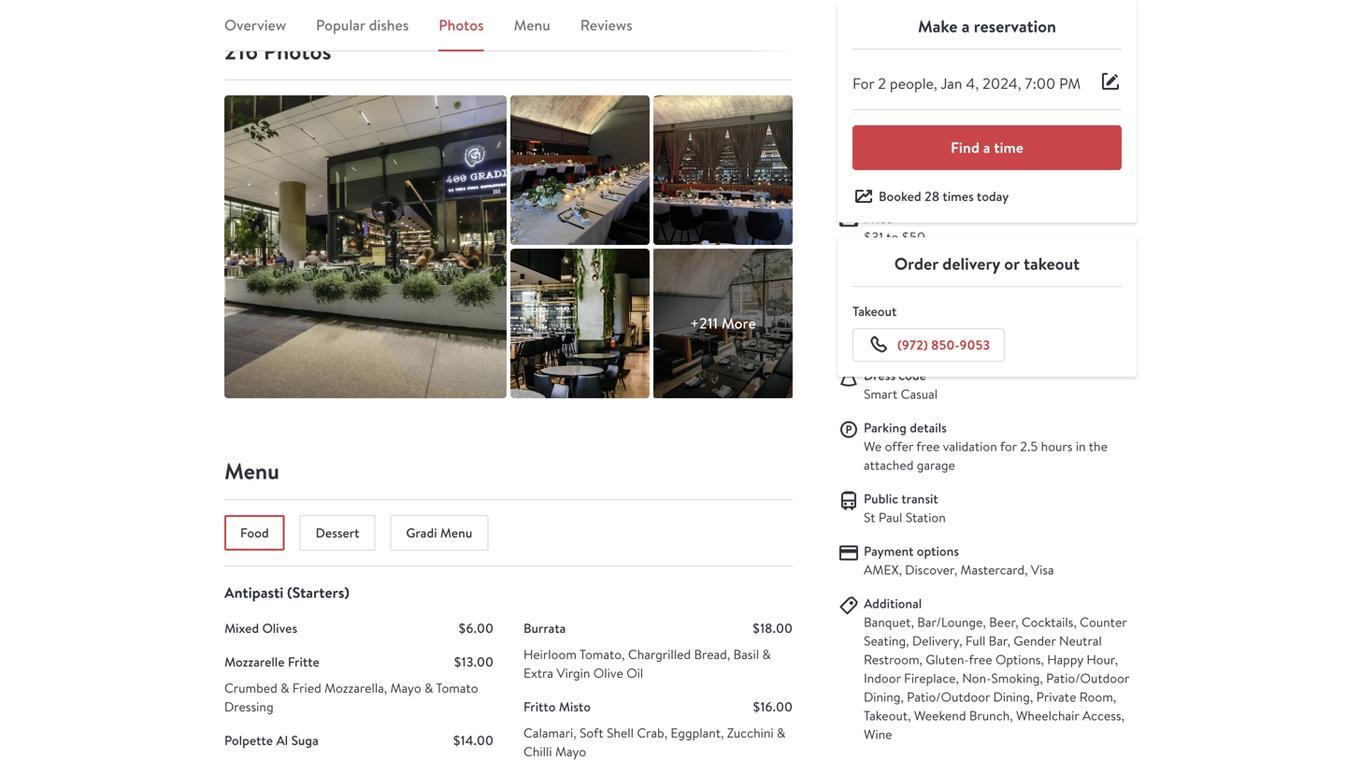 Task type: describe. For each thing, give the bounding box(es) containing it.
& inside heirloom tomato, chargrilled bread, basil & extra virgin olive oil
[[762, 646, 771, 663]]

delivery
[[943, 252, 1000, 275]]

popular dishes
[[316, 15, 409, 35]]

smart
[[864, 385, 898, 402]]

free inside additional banquet, bar/lounge, beer, cocktails, counter seating, delivery, full bar, gender neutral restroom, gluten-free options, happy hour, indoor fireplace, non-smoking, patio/outdoor dining, patio/outdoor dining, private room, takeout, weekend brunch, wheelchair access, wine
[[969, 651, 993, 668]]

3:00
[[1062, 138, 1089, 156]]

gradi menu
[[406, 524, 472, 542]]

in
[[1076, 437, 1086, 455]]

(starters)
[[287, 583, 350, 603]]

options,
[[996, 651, 1044, 668]]

parking
[[864, 419, 907, 437]]

$18.00
[[752, 619, 793, 637]]

options
[[917, 542, 959, 560]]

al
[[276, 732, 288, 749]]

the
[[1089, 437, 1108, 455]]

transit
[[902, 490, 938, 508]]

$14.00
[[453, 732, 494, 749]]

n. harwood st.
[[864, 15, 950, 32]]

pizzeria
[[1031, 280, 1073, 298]]

style
[[905, 314, 931, 332]]

tomato,
[[580, 646, 625, 663]]

st.
[[935, 15, 950, 32]]

heirloom
[[524, 646, 577, 663]]

wheelchair
[[1016, 707, 1079, 724]]

+211 more button
[[654, 249, 793, 398]]

$6.00
[[458, 619, 494, 637]]

$13.00
[[454, 653, 494, 671]]

$50
[[902, 228, 926, 245]]

1 horizontal spatial sat
[[1060, 120, 1078, 137]]

pm–9:00
[[1045, 157, 1098, 174]]

private dinning room - 400 gradi, dallas, tx image
[[511, 95, 650, 245]]

details
[[910, 419, 947, 437]]

1 horizontal spatial patio/outdoor
[[1046, 669, 1130, 687]]

smoking,
[[992, 669, 1043, 687]]

burrata
[[524, 619, 566, 637]]

order
[[895, 252, 939, 275]]

tab list containing overview
[[224, 14, 793, 51]]

pm up dinner
[[919, 138, 937, 156]]

fritto misto
[[524, 698, 591, 716]]

bread,
[[694, 646, 730, 663]]

validation
[[943, 437, 997, 455]]

full
[[966, 632, 986, 649]]

payment
[[864, 542, 914, 560]]

2 italian, from the left
[[990, 280, 1027, 298]]

heirloom tomato, chargrilled bread, basil & extra virgin olive oil
[[524, 646, 771, 682]]

mon–thu
[[958, 157, 1010, 174]]

dining style casual elegant
[[864, 314, 947, 350]]

mozzarelle
[[224, 653, 285, 671]]

gluten-
[[926, 651, 969, 668]]

+211
[[690, 313, 718, 333]]

find a time button
[[853, 125, 1122, 170]]

make a reservation
[[918, 14, 1057, 38]]

am–3:00
[[864, 138, 916, 156]]

neighborhood downtown
[[864, 49, 947, 85]]

0 horizontal spatial 4:00
[[906, 176, 935, 193]]

2 dining, from the left
[[993, 688, 1033, 705]]

1 dining, from the left
[[864, 688, 904, 705]]

cocktails,
[[1022, 613, 1077, 631]]

misto
[[559, 698, 591, 716]]

7:00
[[1025, 73, 1056, 93]]

2 horizontal spatial 400 gradi, dallas, tx image
[[654, 249, 793, 398]]

takeout
[[853, 302, 897, 320]]

cuisines
[[864, 262, 911, 279]]

happy inside hours of operation lunch mon–fri 11:30 am–4:00 pm sat 11:00 am–3:00 pm happy hour mon–fri 3:00 pm– 6:00 pm dinner mon–thu 4:00 pm–9:00 pm fri, sat 4:00 pm–10:00 pm
[[940, 138, 976, 156]]

station
[[906, 509, 946, 526]]

extra
[[524, 664, 554, 682]]

indoor
[[864, 669, 901, 687]]

crab,
[[637, 724, 668, 741]]

crumbed
[[224, 679, 277, 697]]

pm down mon–thu
[[999, 176, 1017, 193]]

neighborhood
[[864, 49, 947, 66]]

virgin
[[557, 664, 590, 682]]

for
[[853, 73, 875, 93]]

suga
[[291, 732, 319, 749]]

casual inside dress code smart casual
[[901, 385, 938, 402]]

mayo inside calamari, soft shell crab, eggplant, zucchini & chilli mayo
[[555, 743, 586, 760]]

neutral
[[1059, 632, 1102, 649]]

weekend
[[914, 707, 966, 724]]

garage
[[917, 456, 955, 473]]

1 horizontal spatial 400 gradi, dallas, tx image
[[511, 249, 650, 398]]

happy inside additional banquet, bar/lounge, beer, cocktails, counter seating, delivery, full bar, gender neutral restroom, gluten-free options, happy hour, indoor fireplace, non-smoking, patio/outdoor dining, patio/outdoor dining, private room, takeout, weekend brunch, wheelchair access, wine
[[1047, 651, 1084, 668]]

mayo inside "crumbed & fried mozzarella, mayo & tomato dressing"
[[390, 679, 421, 697]]

216
[[224, 36, 258, 67]]

of
[[901, 101, 913, 119]]

1 vertical spatial patio/outdoor
[[907, 688, 990, 705]]

1 italian, from the left
[[864, 280, 901, 298]]

$16.00
[[753, 698, 793, 716]]

code
[[899, 366, 926, 384]]

or
[[1004, 252, 1020, 275]]

& left tomato
[[425, 679, 433, 697]]

$31
[[864, 228, 884, 245]]

0 horizontal spatial 400 gradi, dallas, tx image
[[224, 95, 507, 398]]

popular
[[316, 15, 365, 35]]

2
[[878, 73, 886, 93]]

antipasti (starters)
[[224, 583, 350, 603]]

tomato
[[436, 679, 478, 697]]

hours
[[864, 101, 898, 119]]

food
[[240, 524, 269, 542]]

counter
[[1080, 613, 1127, 631]]

parking details we offer free validation for 2.5 hours in the attached garage
[[864, 419, 1108, 473]]

mozzarelle fritte
[[224, 653, 320, 671]]

mixed
[[224, 619, 259, 637]]

find a time
[[951, 137, 1024, 157]]



Task type: vqa. For each thing, say whether or not it's contained in the screenshot.
The 4.6 Stars image in the left of the page
no



Task type: locate. For each thing, give the bounding box(es) containing it.
elegant
[[904, 333, 947, 350]]

1 vertical spatial casual
[[901, 385, 938, 402]]

happy
[[940, 138, 976, 156], [1047, 651, 1084, 668]]

1 horizontal spatial photos
[[439, 15, 484, 35]]

room,
[[1080, 688, 1117, 705]]

pm
[[1059, 73, 1081, 93]]

italian,
[[864, 280, 901, 298], [990, 280, 1027, 298]]

booked
[[879, 187, 922, 205]]

public transit st paul station
[[864, 490, 946, 526]]

chargrilled
[[628, 646, 691, 663]]

a
[[962, 14, 970, 38], [983, 137, 991, 157]]

bar/lounge,
[[917, 613, 986, 631]]

casual
[[864, 333, 901, 350], [901, 385, 938, 402]]

casual down code
[[901, 385, 938, 402]]

seating,
[[864, 632, 909, 649]]

400 gradi, dallas, tx image
[[224, 95, 507, 398], [511, 249, 650, 398], [654, 249, 793, 398]]

mon–fri down "am–4:00"
[[1011, 138, 1059, 156]]

0 horizontal spatial mon–fri
[[901, 120, 948, 137]]

a inside button
[[983, 137, 991, 157]]

patio/outdoor up weekend
[[907, 688, 990, 705]]

casual inside dining style casual elegant
[[864, 333, 901, 350]]

0 horizontal spatial patio/outdoor
[[907, 688, 990, 705]]

0 horizontal spatial mayo
[[390, 679, 421, 697]]

zucchini
[[727, 724, 774, 741]]

1 horizontal spatial mon–fri
[[1011, 138, 1059, 156]]

0 vertical spatial a
[[962, 14, 970, 38]]

we
[[864, 437, 882, 455]]

free up non-
[[969, 651, 993, 668]]

0 horizontal spatial italian,
[[864, 280, 901, 298]]

fri,
[[864, 176, 882, 193]]

0 vertical spatial sat
[[1060, 120, 1078, 137]]

additional
[[864, 595, 922, 612]]

tab list
[[224, 14, 793, 51]]

gender
[[1014, 632, 1056, 649]]

0 vertical spatial menu
[[514, 15, 551, 35]]

1 horizontal spatial 4:00
[[1013, 157, 1042, 174]]

0 horizontal spatial happy
[[940, 138, 976, 156]]

0 vertical spatial free
[[916, 437, 940, 455]]

downtown
[[864, 67, 925, 85]]

pm right "am–4:00"
[[1039, 120, 1057, 137]]

more
[[722, 313, 756, 333]]

free inside parking details we offer free validation for 2.5 hours in the attached garage
[[916, 437, 940, 455]]

order delivery or takeout
[[895, 252, 1080, 275]]

216 photos
[[224, 36, 331, 67]]

0 vertical spatial mon–fri
[[901, 120, 948, 137]]

find
[[951, 137, 980, 157]]

access,
[[1083, 707, 1125, 724]]

basil
[[734, 646, 759, 663]]

a for reservation
[[962, 14, 970, 38]]

0 horizontal spatial free
[[916, 437, 940, 455]]

0 horizontal spatial menu
[[224, 456, 280, 487]]

0 horizontal spatial a
[[962, 14, 970, 38]]

eggplant,
[[671, 724, 724, 741]]

dressing
[[224, 698, 274, 715]]

takeout,
[[864, 707, 911, 724]]

photos right dishes
[[439, 15, 484, 35]]

lunch
[[864, 120, 898, 137]]

menu inside button
[[440, 524, 472, 542]]

1 horizontal spatial mayo
[[555, 743, 586, 760]]

1 vertical spatial a
[[983, 137, 991, 157]]

& right basil
[[762, 646, 771, 663]]

1 vertical spatial mayo
[[555, 743, 586, 760]]

photos inside tab list
[[439, 15, 484, 35]]

sat right fri,
[[885, 176, 903, 193]]

olives
[[262, 619, 297, 637]]

discover,
[[905, 561, 958, 578]]

1 vertical spatial mon–fri
[[1011, 138, 1059, 156]]

0 horizontal spatial photos
[[264, 36, 331, 67]]

mayo
[[390, 679, 421, 697], [555, 743, 586, 760]]

1 vertical spatial photos
[[264, 36, 331, 67]]

dining,
[[864, 688, 904, 705], [993, 688, 1033, 705]]

(972) 850-9053 link
[[853, 328, 1005, 362]]

mayo down the soft
[[555, 743, 586, 760]]

& left fried
[[281, 679, 289, 697]]

gradi menu button
[[390, 515, 488, 551]]

for
[[1000, 437, 1017, 455]]

photos down overview
[[264, 36, 331, 67]]

happy down 11:30
[[940, 138, 976, 156]]

(972)
[[898, 336, 928, 354]]

mozzarella,
[[325, 679, 387, 697]]

operation
[[917, 101, 972, 119]]

dining, down smoking,
[[993, 688, 1033, 705]]

1 horizontal spatial menu
[[440, 524, 472, 542]]

happy down neutral
[[1047, 651, 1084, 668]]

patio/outdoor up room,
[[1046, 669, 1130, 687]]

paul
[[879, 509, 903, 526]]

menu right gradi
[[440, 524, 472, 542]]

hour,
[[1087, 651, 1118, 668]]

(972) 850-9053
[[898, 336, 990, 354]]

private
[[1037, 688, 1077, 705]]

jan
[[941, 73, 963, 93]]

11:30
[[952, 120, 980, 137]]

1 horizontal spatial italian,
[[990, 280, 1027, 298]]

fireplace,
[[904, 669, 959, 687]]

beer,
[[989, 613, 1019, 631]]

reviews
[[580, 15, 633, 35]]

1 horizontal spatial a
[[983, 137, 991, 157]]

0 vertical spatial mayo
[[390, 679, 421, 697]]

mayo right mozzarella, on the left
[[390, 679, 421, 697]]

11:00
[[1081, 120, 1110, 137]]

offer
[[885, 437, 914, 455]]

st
[[864, 509, 876, 526]]

hours of operation lunch mon–fri 11:30 am–4:00 pm sat 11:00 am–3:00 pm happy hour mon–fri 3:00 pm– 6:00 pm dinner mon–thu 4:00 pm–9:00 pm fri, sat 4:00 pm–10:00 pm
[[864, 101, 1119, 193]]

0 vertical spatial casual
[[864, 333, 901, 350]]

pm down am–3:00
[[895, 157, 913, 174]]

sat up 3:00 on the right of page
[[1060, 120, 1078, 137]]

& down $16.00 at the right of the page
[[777, 724, 786, 741]]

attached
[[864, 456, 914, 473]]

visa
[[1031, 561, 1054, 578]]

public
[[864, 490, 899, 508]]

menu left reviews
[[514, 15, 551, 35]]

2 vertical spatial menu
[[440, 524, 472, 542]]

people,
[[890, 73, 938, 93]]

6:00
[[864, 157, 892, 174]]

1 vertical spatial 4:00
[[906, 176, 935, 193]]

1 vertical spatial free
[[969, 651, 993, 668]]

0 horizontal spatial sat
[[885, 176, 903, 193]]

times
[[943, 187, 974, 205]]

0 vertical spatial photos
[[439, 15, 484, 35]]

wine
[[864, 725, 892, 743]]

shell
[[607, 724, 634, 741]]

mixed olives
[[224, 619, 297, 637]]

food button
[[224, 515, 285, 551]]

menu up food button at the bottom of page
[[224, 456, 280, 487]]

1 horizontal spatial happy
[[1047, 651, 1084, 668]]

0 vertical spatial patio/outdoor
[[1046, 669, 1130, 687]]

1 horizontal spatial free
[[969, 651, 993, 668]]

free down details
[[916, 437, 940, 455]]

chilli
[[524, 743, 552, 760]]

banquet,
[[864, 613, 914, 631]]

4:00 down dinner
[[906, 176, 935, 193]]

italian, down cuisines
[[864, 280, 901, 298]]

hours
[[1041, 437, 1073, 455]]

1 vertical spatial menu
[[224, 456, 280, 487]]

0 horizontal spatial dining,
[[864, 688, 904, 705]]

& inside calamari, soft shell crab, eggplant, zucchini & chilli mayo
[[777, 724, 786, 741]]

mon–fri down of
[[901, 120, 948, 137]]

2 horizontal spatial menu
[[514, 15, 551, 35]]

850-
[[931, 336, 960, 354]]

1 vertical spatial sat
[[885, 176, 903, 193]]

dining, down "indoor"
[[864, 688, 904, 705]]

+211 more
[[690, 313, 756, 333]]

polpette
[[224, 732, 273, 749]]

antipasti
[[224, 583, 284, 603]]

casual down dining
[[864, 333, 901, 350]]

a for time
[[983, 137, 991, 157]]

italian, down "or"
[[990, 280, 1027, 298]]

dishes
[[369, 15, 409, 35]]

menus tab list
[[224, 515, 793, 566]]

private dining room  - 400 gradi, dallas, tx image
[[654, 95, 793, 245]]

photos
[[439, 15, 484, 35], [264, 36, 331, 67]]

mon–fri
[[901, 120, 948, 137], [1011, 138, 1059, 156]]

gradi
[[406, 524, 437, 542]]

0 vertical spatial 4:00
[[1013, 157, 1042, 174]]

1 vertical spatial happy
[[1047, 651, 1084, 668]]

overview
[[224, 15, 286, 35]]

pm down the pm–
[[1101, 157, 1119, 174]]

contemporary
[[904, 280, 987, 298]]

2024,
[[983, 73, 1022, 93]]

dinner
[[916, 157, 954, 174]]

4:00 down "am–4:00"
[[1013, 157, 1042, 174]]

1 horizontal spatial dining,
[[993, 688, 1033, 705]]

0 vertical spatial happy
[[940, 138, 976, 156]]

bar,
[[989, 632, 1011, 649]]

price $31 to $50
[[864, 209, 926, 245]]



